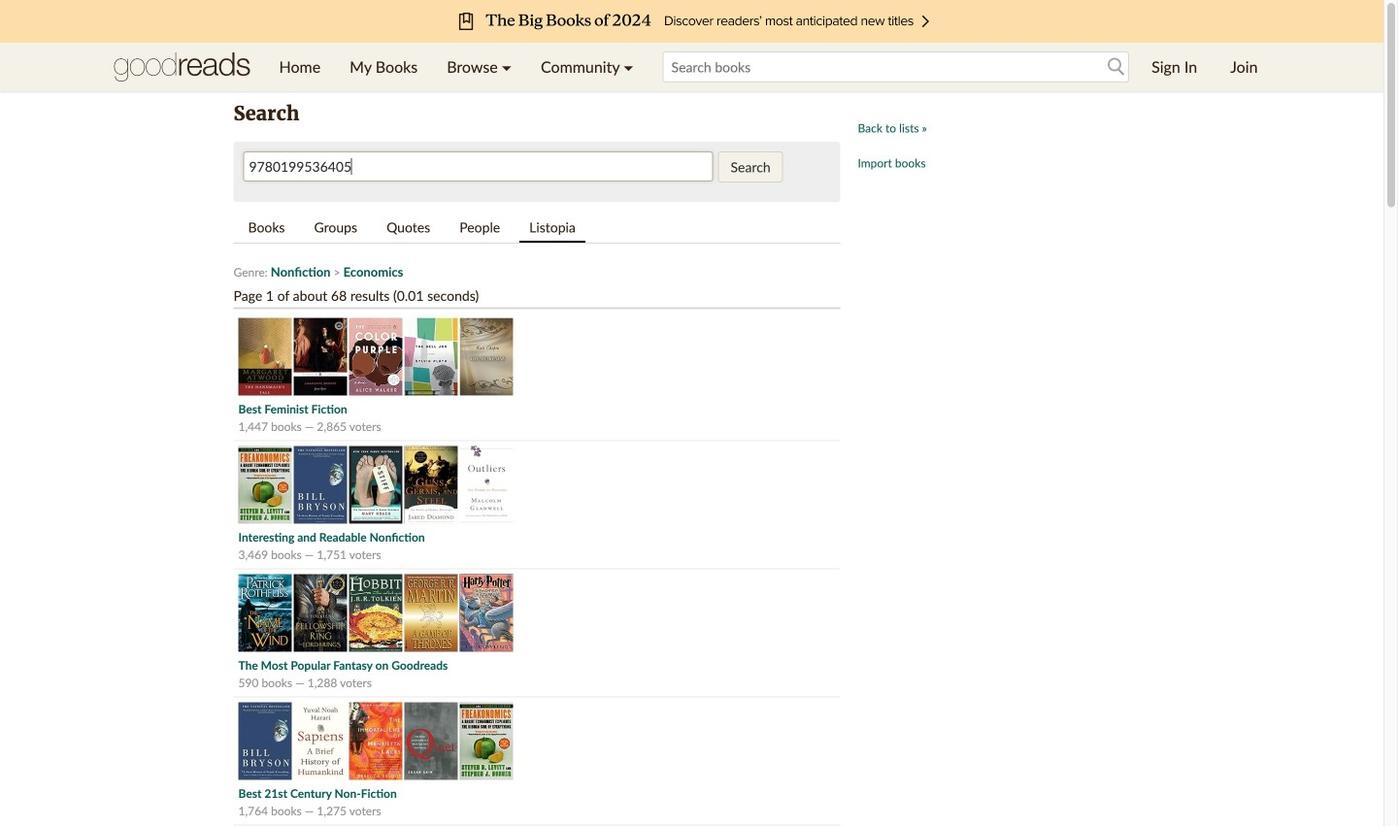 Task type: describe. For each thing, give the bounding box(es) containing it.
0 horizontal spatial a short history of nearly everything by bill bryson image
[[238, 703, 292, 780]]

the color purple by alice walker image
[[349, 318, 403, 396]]

jane eyre by charlotte brontë image
[[294, 318, 347, 396]]

the immortal life of henrietta lacks by rebecca skloot image
[[349, 703, 403, 780]]

stiff by mary roach image
[[349, 446, 403, 524]]

the bell jar by sylvia plath image
[[405, 318, 458, 396]]

0 vertical spatial a short history of nearly everything by bill bryson image
[[294, 446, 347, 524]]

quiet by susan cain image
[[405, 703, 458, 780]]

the fellowship of the ring by j.r.r. tolkien image
[[294, 574, 347, 652]]

guns, germs, and steel by jared diamond image
[[405, 446, 458, 524]]

Search by Book Title, Author, or ISBN text field
[[243, 152, 713, 182]]

harry potter and the prisoner of azkaban by j.k. rowling image
[[460, 574, 513, 652]]

0 horizontal spatial freakonomics by steven d. levitt image
[[238, 446, 292, 524]]

a game of thrones by george r.r. martin image
[[405, 574, 458, 652]]



Task type: locate. For each thing, give the bounding box(es) containing it.
1 horizontal spatial freakonomics by steven d. levitt image
[[460, 703, 513, 780]]

the awakening by kate chopin image
[[460, 318, 513, 396]]

1 vertical spatial freakonomics by steven d. levitt image
[[460, 703, 513, 780]]

Search books text field
[[663, 51, 1130, 83]]

sapiens by yuval noah harari image
[[294, 703, 347, 780]]

1 horizontal spatial a short history of nearly everything by bill bryson image
[[294, 446, 347, 524]]

None submit
[[718, 152, 783, 183]]

a short history of nearly everything by bill bryson image left sapiens by yuval noah harari image
[[238, 703, 292, 780]]

a short history of nearly everything by bill bryson image
[[294, 446, 347, 524], [238, 703, 292, 780]]

the handmaid's tale by margaret atwood image
[[238, 318, 292, 396]]

1 vertical spatial a short history of nearly everything by bill bryson image
[[238, 703, 292, 780]]

outliers by malcolm gladwell image
[[460, 446, 513, 524]]

the hobbit by j.r.r. tolkien image
[[349, 574, 403, 652]]

Search for books to add to your shelves search field
[[663, 51, 1130, 83]]

menu
[[265, 43, 648, 91]]

the name of the wind by patrick rothfuss image
[[238, 574, 292, 652]]

freakonomics by steven d. levitt image
[[238, 446, 292, 524], [460, 703, 513, 780]]

0 vertical spatial freakonomics by steven d. levitt image
[[238, 446, 292, 524]]

a short history of nearly everything by bill bryson image left stiff by mary roach image
[[294, 446, 347, 524]]



Task type: vqa. For each thing, say whether or not it's contained in the screenshot.
The Hobbit by J.R.R. Tolkien image
yes



